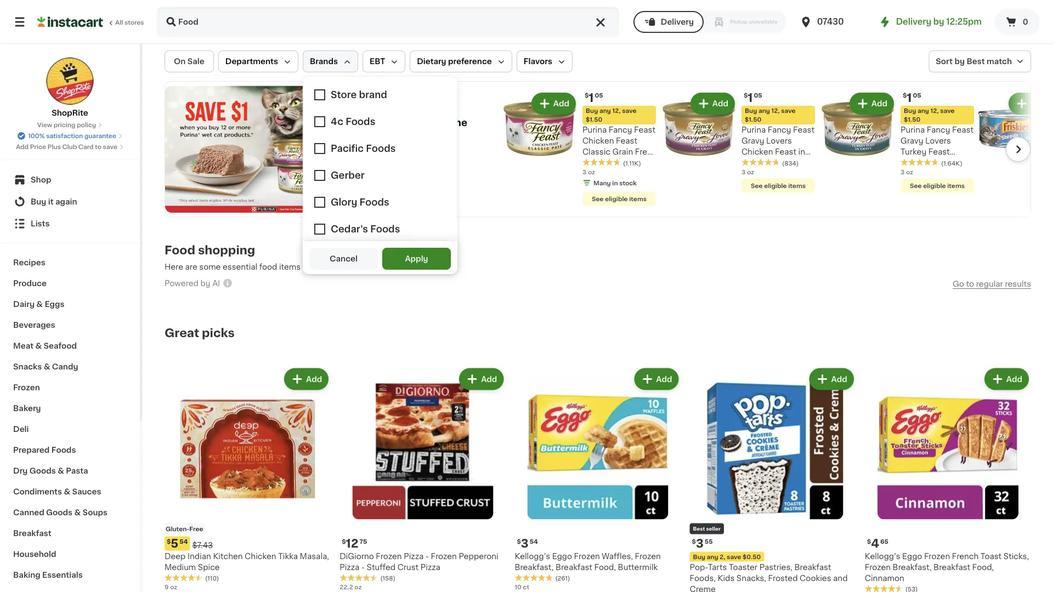 Task type: locate. For each thing, give the bounding box(es) containing it.
departments button
[[218, 50, 299, 72]]

wet down classic
[[583, 159, 598, 167]]

wet inside purina fancy feast gravy lovers chicken feast in gravy gourmet cat food in wet cat food gravy
[[788, 170, 804, 178]]

powered
[[165, 280, 199, 288]]

items down stock
[[630, 196, 647, 202]]

eggo
[[553, 553, 572, 561], [903, 553, 923, 561]]

best
[[967, 58, 986, 65], [694, 527, 706, 532]]

buy up pop-
[[694, 554, 706, 560]]

buy it again link
[[7, 191, 133, 213]]

breakfast inside kellogg's eggo frozen french toast sticks, frozen breakfast, breakfast food, cinnamon
[[934, 564, 971, 572]]

0 vertical spatial chicken
[[583, 137, 614, 145]]

food shopping
[[165, 245, 255, 256]]

fancy inside purina fancy feast gravy lovers turkey feast gourmet cat food in wet cat food gravy
[[927, 126, 951, 134]]

buy left it
[[31, 198, 46, 206]]

1 horizontal spatial wet
[[788, 170, 804, 178]]

0 horizontal spatial 1
[[589, 92, 594, 103]]

1 horizontal spatial 05
[[754, 92, 763, 99]]

1 vertical spatial by
[[955, 58, 965, 65]]

kellogg's inside kellogg's eggo frozen waffles, frozen breakfast, breakfast food, buttermilk
[[515, 553, 551, 561]]

1 horizontal spatial buy any 12, save $1.50
[[745, 108, 796, 123]]

& inside "link"
[[58, 468, 64, 475]]

delivery button
[[634, 11, 704, 33]]

& left the pasta
[[58, 468, 64, 475]]

buy any 12, save $1.50 up turkey
[[905, 108, 955, 123]]

buy any 12, save $1.50 up purina fancy feast chicken feast classic grain free wet cat food pate
[[586, 108, 637, 123]]

apply button
[[383, 248, 451, 270]]

buy any 12, save $1.50 up purina fancy feast gravy lovers chicken feast in gravy gourmet cat food in wet cat food gravy
[[745, 108, 796, 123]]

0 horizontal spatial 54
[[180, 539, 188, 545]]

& right meat
[[35, 342, 42, 350]]

wet down (834)
[[788, 170, 804, 178]]

free inside product group
[[190, 526, 203, 533]]

fancy inside purina fancy feast chicken feast classic grain free wet cat food pate
[[609, 126, 633, 134]]

meowier
[[401, 130, 443, 140]]

any up purina fancy feast chicken feast classic grain free wet cat food pate
[[600, 108, 611, 114]]

12, up purina fancy feast chicken feast classic grain free wet cat food pate
[[613, 108, 621, 114]]

pizza down digiorno
[[340, 564, 360, 572]]

eggo up (261)
[[553, 553, 572, 561]]

save for pop-tarts toaster pastries, breakfast foods, kids snacks, frosted cookies and creme
[[727, 554, 742, 560]]

1 horizontal spatial see
[[751, 183, 763, 189]]

0 horizontal spatial lovers
[[767, 137, 793, 145]]

free
[[636, 148, 653, 156], [190, 526, 203, 533]]

2 3 oz from the left
[[742, 169, 755, 175]]

many
[[594, 180, 611, 186]]

0 vertical spatial -
[[426, 553, 429, 561]]

1 horizontal spatial kellogg's
[[865, 553, 901, 561]]

2 horizontal spatial fancy
[[927, 126, 951, 134]]

picks
[[202, 328, 235, 339]]

fancy up (1.64k)
[[927, 126, 951, 134]]

breakfast, up ct
[[515, 564, 554, 572]]

see eligible items down (1.64k)
[[911, 183, 965, 189]]

eggo inside kellogg's eggo frozen waffles, frozen breakfast, breakfast food, buttermilk
[[553, 553, 572, 561]]

ct
[[523, 585, 530, 591]]

buy any 12, save $1.50 for purina fancy feast gravy lovers chicken feast in gravy gourmet cat food in wet cat food gravy
[[745, 108, 796, 123]]

1 fancy from the left
[[609, 126, 633, 134]]

1 horizontal spatial purina
[[742, 126, 766, 134]]

54 inside "$ 5 54"
[[180, 539, 188, 545]]

save up purina fancy feast gravy lovers chicken feast in gravy gourmet cat food in wet cat food gravy
[[782, 108, 796, 114]]

None search field
[[157, 7, 620, 37]]

$ 1 05 for purina fancy feast gravy lovers chicken feast in gravy gourmet cat food in wet cat food gravy
[[744, 92, 763, 103]]

by right sort
[[955, 58, 965, 65]]

any for purina fancy feast gravy lovers turkey feast gourmet cat food in wet cat food gravy
[[918, 108, 930, 114]]

in down (834)
[[779, 170, 786, 178]]

sort
[[937, 58, 953, 65]]

0 horizontal spatial food,
[[595, 564, 616, 572]]

2 horizontal spatial 1
[[907, 92, 913, 103]]

food, inside kellogg's eggo frozen waffles, frozen breakfast, breakfast food, buttermilk
[[595, 564, 616, 572]]

tikka
[[278, 553, 298, 561]]

see eligible items down (834)
[[751, 183, 806, 189]]

breakfast, inside kellogg's eggo frozen french toast sticks, frozen breakfast, breakfast food, cinnamon
[[893, 564, 932, 572]]

free up pate
[[636, 148, 653, 156]]

0 horizontal spatial 12,
[[613, 108, 621, 114]]

0 horizontal spatial breakfast,
[[515, 564, 554, 572]]

to inside button
[[967, 280, 975, 288]]

1 kellogg's from the left
[[515, 553, 551, 561]]

0 horizontal spatial $1.50
[[586, 117, 603, 123]]

to down cancel
[[330, 263, 338, 271]]

oz for purina fancy feast chicken feast classic grain free wet cat food pate
[[588, 169, 596, 175]]

see for gravy
[[911, 183, 922, 189]]

0 horizontal spatial chicken
[[245, 553, 276, 561]]

- down digiorno
[[362, 564, 365, 572]]

see eligible items button
[[742, 179, 816, 193], [901, 179, 975, 193], [583, 192, 656, 206]]

1 vertical spatial goods
[[46, 509, 73, 517]]

feast
[[635, 126, 656, 134], [794, 126, 815, 134], [953, 126, 974, 134], [616, 137, 638, 145], [776, 148, 797, 156], [929, 148, 950, 156]]

cancel button
[[310, 248, 378, 270]]

2 $ 1 05 from the left
[[744, 92, 763, 103]]

0 button
[[996, 9, 1041, 35]]

kellogg's for 3
[[515, 553, 551, 561]]

0 vertical spatial best
[[967, 58, 986, 65]]

2 eggo from the left
[[903, 553, 923, 561]]

eggo up 'cinnamon' at the bottom right
[[903, 553, 923, 561]]

by for delivery
[[934, 18, 945, 26]]

1 vertical spatial chicken
[[742, 148, 774, 156]]

frozen up stuffed
[[376, 553, 402, 561]]

2 horizontal spatial see eligible items button
[[901, 179, 975, 193]]

condiments
[[13, 488, 62, 496]]

3 3 oz from the left
[[901, 169, 914, 175]]

5
[[171, 539, 179, 550]]

1 vertical spatial best
[[694, 527, 706, 532]]

save
[[623, 108, 637, 114], [782, 108, 796, 114], [941, 108, 955, 114], [103, 144, 117, 150], [727, 554, 742, 560]]

the more the meowier image
[[165, 86, 391, 213]]

goods inside dry goods & pasta "link"
[[29, 468, 56, 475]]

spice
[[198, 564, 220, 572]]

2 horizontal spatial $ 1 05
[[903, 92, 922, 103]]

2 54 from the left
[[530, 539, 538, 545]]

lovers for turkey
[[926, 137, 952, 145]]

1 horizontal spatial lovers
[[926, 137, 952, 145]]

policy
[[77, 122, 96, 128]]

purina image
[[401, 91, 420, 110]]

breakfast up (261)
[[556, 564, 593, 572]]

eligible down (1.64k)
[[924, 183, 947, 189]]

(261)
[[556, 576, 571, 582]]

1 horizontal spatial 1
[[748, 92, 753, 103]]

3 purina from the left
[[901, 126, 926, 134]]

eligible down 'many in stock'
[[606, 196, 628, 202]]

items for purina fancy feast gravy lovers chicken feast in gravy gourmet cat food in wet cat food gravy
[[789, 183, 806, 189]]

buy up classic
[[586, 108, 598, 114]]

kellogg's
[[515, 553, 551, 561], [865, 553, 901, 561]]

digiorno
[[340, 553, 374, 561]]

1 horizontal spatial breakfast,
[[893, 564, 932, 572]]

$ 5 54
[[167, 539, 188, 550]]

2 purina from the left
[[742, 126, 766, 134]]

12, for purina fancy feast chicken feast classic grain free wet cat food pate
[[613, 108, 621, 114]]

by for powered
[[201, 280, 211, 288]]

eggo inside kellogg's eggo frozen french toast sticks, frozen breakfast, breakfast food, cinnamon
[[903, 553, 923, 561]]

purina for purina fancy feast gravy lovers turkey feast gourmet cat food in wet cat food gravy
[[901, 126, 926, 134]]

meat
[[13, 342, 34, 350]]

in
[[799, 148, 806, 156], [779, 170, 786, 178], [901, 170, 908, 178], [613, 180, 618, 186]]

(158)
[[380, 576, 396, 582]]

0 horizontal spatial buy any 12, save $1.50
[[586, 108, 637, 123]]

1 horizontal spatial food,
[[973, 564, 995, 572]]

$1.50 up purina fancy feast gravy lovers chicken feast in gravy gourmet cat food in wet cat food gravy
[[745, 117, 762, 123]]

10 ct
[[515, 585, 530, 591]]

2 vertical spatial by
[[201, 280, 211, 288]]

any left 2,
[[707, 554, 719, 560]]

oz for digiorno frozen pizza - frozen pepperoni pizza - stuffed crust pizza
[[355, 585, 362, 591]]

in down turkey
[[901, 170, 908, 178]]

breakfast, up 'cinnamon' at the bottom right
[[893, 564, 932, 572]]

2 vertical spatial chicken
[[245, 553, 276, 561]]

$ inside "$ 5 54"
[[167, 539, 171, 545]]

canned goods & soups
[[13, 509, 108, 517]]

Search field
[[158, 8, 618, 36]]

1 horizontal spatial $ 1 05
[[744, 92, 763, 103]]

1 3 oz from the left
[[583, 169, 596, 175]]

22.2 oz
[[340, 585, 362, 591]]

0 horizontal spatial $ 1 05
[[585, 92, 604, 103]]

view pricing policy link
[[37, 121, 103, 130]]

1 $1.50 from the left
[[586, 117, 603, 123]]

0 horizontal spatial -
[[362, 564, 365, 572]]

frosted
[[769, 575, 798, 583]]

1 horizontal spatial delivery
[[897, 18, 932, 26]]

2 horizontal spatial 12,
[[931, 108, 939, 114]]

bakery
[[13, 405, 41, 413]]

items down (1.64k)
[[948, 183, 965, 189]]

1 horizontal spatial -
[[426, 553, 429, 561]]

buy for purina fancy feast chicken feast classic grain free wet cat food pate
[[586, 108, 598, 114]]

product group containing 4
[[865, 366, 1032, 593]]

& for snacks
[[44, 363, 50, 371]]

2 lovers from the left
[[926, 137, 952, 145]]

kellogg's down $ 4 65
[[865, 553, 901, 561]]

2 horizontal spatial see
[[911, 183, 922, 189]]

0 horizontal spatial delivery
[[661, 18, 694, 26]]

0 horizontal spatial fancy
[[609, 126, 633, 134]]

by inside field
[[955, 58, 965, 65]]

items for purina fancy feast gravy lovers turkey feast gourmet cat food in wet cat food gravy
[[948, 183, 965, 189]]

kellogg's down $ 3 54 on the bottom of page
[[515, 553, 551, 561]]

1 for purina fancy feast gravy lovers chicken feast in gravy gourmet cat food in wet cat food gravy
[[748, 92, 753, 103]]

by
[[934, 18, 945, 26], [955, 58, 965, 65], [201, 280, 211, 288]]

goods down the prepared foods
[[29, 468, 56, 475]]

2 05 from the left
[[754, 92, 763, 99]]

fancy inside purina fancy feast gravy lovers chicken feast in gravy gourmet cat food in wet cat food gravy
[[768, 126, 792, 134]]

3 buy any 12, save $1.50 from the left
[[905, 108, 955, 123]]

2 horizontal spatial purina
[[901, 126, 926, 134]]

frozen left pepperoni
[[431, 553, 457, 561]]

lovers up (1.64k)
[[926, 137, 952, 145]]

kellogg's eggo frozen french toast sticks, frozen breakfast, breakfast food, cinnamon
[[865, 553, 1030, 583]]

breakfast down french
[[934, 564, 971, 572]]

by left the 12:25pm
[[934, 18, 945, 26]]

regular
[[977, 280, 1004, 288]]

see eligible items button down (1.64k)
[[901, 179, 975, 193]]

1 horizontal spatial free
[[636, 148, 653, 156]]

seafood
[[44, 342, 77, 350]]

$1.50
[[586, 117, 603, 123], [745, 117, 762, 123], [905, 117, 921, 123]]

chicken inside deep indian kitchen chicken tikka masala, medium spice
[[245, 553, 276, 561]]

$0.50
[[743, 554, 761, 560]]

view
[[37, 122, 52, 128]]

1 for purina fancy feast chicken feast classic grain free wet cat food pate
[[589, 92, 594, 103]]

1 horizontal spatial gourmet
[[901, 159, 936, 167]]

0 vertical spatial goods
[[29, 468, 56, 475]]

2 horizontal spatial buy any 12, save $1.50
[[905, 108, 955, 123]]

lovers
[[767, 137, 793, 145], [926, 137, 952, 145]]

1 purina from the left
[[583, 126, 607, 134]]

3 oz for purina fancy feast gravy lovers chicken feast in gravy gourmet cat food in wet cat food gravy
[[742, 169, 755, 175]]

& left sauces
[[64, 488, 70, 496]]

see eligible items button down 'many in stock'
[[583, 192, 656, 206]]

buy up turkey
[[905, 108, 917, 114]]

0 horizontal spatial eggo
[[553, 553, 572, 561]]

buy
[[586, 108, 598, 114], [745, 108, 758, 114], [905, 108, 917, 114], [31, 198, 46, 206], [694, 554, 706, 560]]

1 breakfast, from the left
[[515, 564, 554, 572]]

2 horizontal spatial 05
[[914, 92, 922, 99]]

1 vertical spatial free
[[190, 526, 203, 533]]

product group
[[502, 91, 656, 208], [661, 91, 816, 195], [820, 91, 975, 195], [165, 366, 331, 593], [340, 366, 506, 593], [515, 366, 681, 593], [690, 366, 857, 593], [865, 366, 1032, 593]]

delivery inside button
[[661, 18, 694, 26]]

3 12, from the left
[[931, 108, 939, 114]]

$1.50 up classic
[[586, 117, 603, 123]]

classic
[[583, 148, 611, 156]]

food
[[616, 159, 636, 167], [953, 159, 973, 167], [758, 170, 778, 178], [943, 170, 963, 178], [758, 181, 778, 189], [165, 245, 195, 256]]

2 horizontal spatial see eligible items
[[911, 183, 965, 189]]

breakfast up cookies
[[795, 564, 832, 572]]

$ 4 65
[[868, 539, 889, 550]]

flavors button
[[517, 50, 573, 72]]

& left soups
[[74, 509, 81, 517]]

items right the food
[[279, 263, 301, 271]]

$ inside $ 4 65
[[868, 539, 872, 545]]

0 horizontal spatial by
[[201, 280, 211, 288]]

lovers for chicken
[[767, 137, 793, 145]]

2 horizontal spatial chicken
[[742, 148, 774, 156]]

wet
[[583, 159, 598, 167], [788, 170, 804, 178], [910, 170, 925, 178]]

2 1 from the left
[[748, 92, 753, 103]]

see eligible items for in
[[751, 183, 806, 189]]

condiments & sauces
[[13, 488, 101, 496]]

1 horizontal spatial 54
[[530, 539, 538, 545]]

meat & seafood
[[13, 342, 77, 350]]

any up turkey
[[918, 108, 930, 114]]

dry
[[13, 468, 28, 475]]

dairy
[[13, 301, 35, 308]]

lovers up (834)
[[767, 137, 793, 145]]

items down (834)
[[789, 183, 806, 189]]

3 $ 1 05 from the left
[[903, 92, 922, 103]]

frozen up bakery
[[13, 384, 40, 392]]

2 horizontal spatial wet
[[910, 170, 925, 178]]

3 $1.50 from the left
[[905, 117, 921, 123]]

wet inside purina fancy feast gravy lovers turkey feast gourmet cat food in wet cat food gravy
[[910, 170, 925, 178]]

buy for purina fancy feast gravy lovers chicken feast in gravy gourmet cat food in wet cat food gravy
[[745, 108, 758, 114]]

food, down toast
[[973, 564, 995, 572]]

purina fancy feast chicken feast classic grain free wet cat food pate
[[583, 126, 656, 167]]

1 horizontal spatial best
[[967, 58, 986, 65]]

1 lovers from the left
[[767, 137, 793, 145]]

free up $7.43
[[190, 526, 203, 533]]

household link
[[7, 544, 133, 565]]

12, up purina fancy feast gravy lovers chicken feast in gravy gourmet cat food in wet cat food gravy
[[772, 108, 780, 114]]

by left "ai"
[[201, 280, 211, 288]]

plus
[[48, 144, 61, 150]]

3 fancy from the left
[[927, 126, 951, 134]]

& left candy
[[44, 363, 50, 371]]

1 horizontal spatial 3 oz
[[742, 169, 755, 175]]

purina inside purina fancy feast gravy lovers turkey feast gourmet cat food in wet cat food gravy
[[901, 126, 926, 134]]

54 inside $ 3 54
[[530, 539, 538, 545]]

1 eggo from the left
[[553, 553, 572, 561]]

wet down turkey
[[910, 170, 925, 178]]

65
[[881, 539, 889, 545]]

1 horizontal spatial chicken
[[583, 137, 614, 145]]

great picks
[[165, 328, 235, 339]]

pop-
[[690, 564, 708, 572]]

2 horizontal spatial 3 oz
[[901, 169, 914, 175]]

see eligible items button down (834)
[[742, 179, 816, 193]]

best left match
[[967, 58, 986, 65]]

by inside 'link'
[[201, 280, 211, 288]]

0 horizontal spatial 05
[[595, 92, 604, 99]]

0 vertical spatial by
[[934, 18, 945, 26]]

frozen
[[13, 384, 40, 392], [574, 553, 600, 561], [635, 553, 661, 561], [376, 553, 402, 561], [431, 553, 457, 561], [925, 553, 951, 561], [865, 564, 891, 572]]

eggo for 4
[[903, 553, 923, 561]]

best left seller
[[694, 527, 706, 532]]

0 horizontal spatial purina
[[583, 126, 607, 134]]

12:25pm
[[947, 18, 982, 26]]

pizza right crust
[[421, 564, 441, 572]]

lovers inside purina fancy feast gravy lovers chicken feast in gravy gourmet cat food in wet cat food gravy
[[767, 137, 793, 145]]

eligible down (834)
[[765, 183, 787, 189]]

2 buy any 12, save $1.50 from the left
[[745, 108, 796, 123]]

prepared foods link
[[7, 440, 133, 461]]

1 horizontal spatial eligible
[[765, 183, 787, 189]]

chicken
[[583, 137, 614, 145], [742, 148, 774, 156], [245, 553, 276, 561]]

3 oz for purina fancy feast gravy lovers turkey feast gourmet cat food in wet cat food gravy
[[901, 169, 914, 175]]

to right 'go' on the top right
[[967, 280, 975, 288]]

2 horizontal spatial by
[[955, 58, 965, 65]]

1 12, from the left
[[613, 108, 621, 114]]

see for cat
[[751, 183, 763, 189]]

see eligible items for cat
[[911, 183, 965, 189]]

beverages
[[13, 322, 55, 329]]

0 horizontal spatial wet
[[583, 159, 598, 167]]

2 12, from the left
[[772, 108, 780, 114]]

1 gourmet from the left
[[767, 159, 801, 167]]

1 1 from the left
[[589, 92, 594, 103]]

$ inside $ 12 75
[[342, 539, 346, 545]]

& left eggs
[[36, 301, 43, 308]]

0 horizontal spatial see
[[592, 196, 604, 202]]

club
[[62, 144, 77, 150]]

instacart logo image
[[37, 15, 103, 29]]

the up meowier
[[401, 118, 419, 128]]

3 for purina fancy feast gravy lovers chicken feast in gravy gourmet cat food in wet cat food gravy
[[742, 169, 746, 175]]

1 horizontal spatial see eligible items button
[[742, 179, 816, 193]]

1 buy any 12, save $1.50 from the left
[[586, 108, 637, 123]]

product group containing 12
[[340, 366, 506, 593]]

0 horizontal spatial kellogg's
[[515, 553, 551, 561]]

buy up purina fancy feast gravy lovers chicken feast in gravy gourmet cat food in wet cat food gravy
[[745, 108, 758, 114]]

fancy up grain
[[609, 126, 633, 134]]

fancy up (834)
[[768, 126, 792, 134]]

0 vertical spatial free
[[636, 148, 653, 156]]

1 horizontal spatial by
[[934, 18, 945, 26]]

delivery by 12:25pm
[[897, 18, 982, 26]]

cookies
[[800, 575, 832, 583]]

1 food, from the left
[[595, 564, 616, 572]]

1 $ 1 05 from the left
[[585, 92, 604, 103]]

$1.50 up turkey
[[905, 117, 921, 123]]

2 fancy from the left
[[768, 126, 792, 134]]

items
[[789, 183, 806, 189], [948, 183, 965, 189], [630, 196, 647, 202], [279, 263, 301, 271]]

2 horizontal spatial eligible
[[924, 183, 947, 189]]

1 54 from the left
[[180, 539, 188, 545]]

kellogg's inside kellogg's eggo frozen french toast sticks, frozen breakfast, breakfast food, cinnamon
[[865, 553, 901, 561]]

see eligible items down 'many in stock'
[[592, 196, 647, 202]]

0 horizontal spatial see eligible items
[[592, 196, 647, 202]]

& inside 'link'
[[44, 363, 50, 371]]

purina inside purina fancy feast chicken feast classic grain free wet cat food pate
[[583, 126, 607, 134]]

1 horizontal spatial fancy
[[768, 126, 792, 134]]

in inside purina fancy feast gravy lovers turkey feast gourmet cat food in wet cat food gravy
[[901, 170, 908, 178]]

2 food, from the left
[[973, 564, 995, 572]]

2,
[[720, 554, 726, 560]]

2 horizontal spatial $1.50
[[905, 117, 921, 123]]

3 1 from the left
[[907, 92, 913, 103]]

chicken inside purina fancy feast chicken feast classic grain free wet cat food pate
[[583, 137, 614, 145]]

- left pepperoni
[[426, 553, 429, 561]]

3 05 from the left
[[914, 92, 922, 99]]

1 horizontal spatial see eligible items
[[751, 183, 806, 189]]

1 horizontal spatial the
[[449, 118, 468, 128]]

save right 2,
[[727, 554, 742, 560]]

54
[[180, 539, 188, 545], [530, 539, 538, 545]]

0 horizontal spatial gourmet
[[767, 159, 801, 167]]

1 horizontal spatial $1.50
[[745, 117, 762, 123]]

0 horizontal spatial 3 oz
[[583, 169, 596, 175]]

dairy & eggs
[[13, 301, 64, 308]]

lovers inside purina fancy feast gravy lovers turkey feast gourmet cat food in wet cat food gravy
[[926, 137, 952, 145]]

add price plus club card to save
[[16, 144, 117, 150]]

2 kellogg's from the left
[[865, 553, 901, 561]]

goods down 'condiments & sauces'
[[46, 509, 73, 517]]

any up purina fancy feast gravy lovers chicken feast in gravy gourmet cat food in wet cat food gravy
[[759, 108, 771, 114]]

07430
[[818, 18, 845, 26]]

2 breakfast, from the left
[[893, 564, 932, 572]]

the right more
[[449, 118, 468, 128]]

3 for purina fancy feast chicken feast classic grain free wet cat food pate
[[583, 169, 587, 175]]

1 05 from the left
[[595, 92, 604, 99]]

save up purina fancy feast gravy lovers turkey feast gourmet cat food in wet cat food gravy
[[941, 108, 955, 114]]

2 gourmet from the left
[[901, 159, 936, 167]]

purina inside purina fancy feast gravy lovers chicken feast in gravy gourmet cat food in wet cat food gravy
[[742, 126, 766, 134]]

-
[[426, 553, 429, 561], [362, 564, 365, 572]]

to down guarantee
[[95, 144, 102, 150]]

save up purina fancy feast chicken feast classic grain free wet cat food pate
[[623, 108, 637, 114]]

seller
[[707, 527, 721, 532]]

2 $1.50 from the left
[[745, 117, 762, 123]]

1 horizontal spatial 12,
[[772, 108, 780, 114]]

12, up purina fancy feast gravy lovers turkey feast gourmet cat food in wet cat food gravy
[[931, 108, 939, 114]]

0 horizontal spatial free
[[190, 526, 203, 533]]

food, down waffles,
[[595, 564, 616, 572]]

1 horizontal spatial eggo
[[903, 553, 923, 561]]

recipes link
[[7, 252, 133, 273]]

buy any 2, save $0.50
[[694, 554, 761, 560]]

goods inside canned goods & soups link
[[46, 509, 73, 517]]

0 horizontal spatial the
[[401, 118, 419, 128]]



Task type: vqa. For each thing, say whether or not it's contained in the screenshot.
middle Fancy
yes



Task type: describe. For each thing, give the bounding box(es) containing it.
100% satisfaction guarantee
[[28, 133, 116, 139]]

05 for purina fancy feast gravy lovers turkey feast gourmet cat food in wet cat food gravy
[[914, 92, 922, 99]]

purina for purina fancy feast chicken feast classic grain free wet cat food pate
[[583, 126, 607, 134]]

the more the meowier
[[401, 118, 468, 140]]

$ 1 05 for purina fancy feast chicken feast classic grain free wet cat food pate
[[585, 92, 604, 103]]

all
[[115, 19, 123, 26]]

buy for pop-tarts toaster pastries, breakfast foods, kids snacks, frosted cookies and creme
[[694, 554, 706, 560]]

shoprite logo image
[[46, 57, 94, 105]]

$5.54 original price: $7.43 element
[[165, 537, 331, 551]]

snacks & candy
[[13, 363, 78, 371]]

best seller
[[694, 527, 721, 532]]

& for dairy
[[36, 301, 43, 308]]

100% satisfaction guarantee button
[[17, 130, 123, 141]]

breakfast inside kellogg's eggo frozen waffles, frozen breakfast, breakfast food, buttermilk
[[556, 564, 593, 572]]

many in stock
[[594, 180, 637, 186]]

Best match Sort by field
[[929, 50, 1032, 72]]

fancy for turkey
[[927, 126, 951, 134]]

sort by best match
[[937, 58, 1013, 65]]

(1.64k)
[[942, 160, 963, 166]]

oz for purina fancy feast gravy lovers turkey feast gourmet cat food in wet cat food gravy
[[907, 169, 914, 175]]

departments
[[225, 58, 278, 65]]

any for purina fancy feast chicken feast classic grain free wet cat food pate
[[600, 108, 611, 114]]

dry goods & pasta
[[13, 468, 88, 475]]

pepperoni
[[459, 553, 499, 561]]

$ inside "$ 3 55"
[[692, 539, 696, 545]]

frozen link
[[7, 378, 133, 398]]

crust
[[398, 564, 419, 572]]

oz for purina fancy feast gravy lovers chicken feast in gravy gourmet cat food in wet cat food gravy
[[747, 169, 755, 175]]

$1.50 for purina fancy feast chicken feast classic grain free wet cat food pate
[[586, 117, 603, 123]]

on sale
[[174, 58, 205, 65]]

baking essentials
[[13, 572, 83, 580]]

dietary preference
[[417, 58, 492, 65]]

buy any 12, save $1.50 for purina fancy feast gravy lovers turkey feast gourmet cat food in wet cat food gravy
[[905, 108, 955, 123]]

dietary
[[417, 58, 447, 65]]

see eligible items button for in
[[742, 179, 816, 193]]

1 the from the left
[[401, 118, 419, 128]]

save down guarantee
[[103, 144, 117, 150]]

3 for purina fancy feast gravy lovers turkey feast gourmet cat food in wet cat food gravy
[[901, 169, 905, 175]]

any for purina fancy feast gravy lovers chicken feast in gravy gourmet cat food in wet cat food gravy
[[759, 108, 771, 114]]

purina fancy feast gravy lovers turkey feast gourmet cat food in wet cat food gravy
[[901, 126, 974, 189]]

save for purina fancy feast gravy lovers chicken feast in gravy gourmet cat food in wet cat food gravy
[[782, 108, 796, 114]]

buy for purina fancy feast gravy lovers turkey feast gourmet cat food in wet cat food gravy
[[905, 108, 917, 114]]

delivery for delivery by 12:25pm
[[897, 18, 932, 26]]

lists link
[[7, 213, 133, 235]]

items for purina fancy feast chicken feast classic grain free wet cat food pate
[[630, 196, 647, 202]]

(1.11k)
[[624, 160, 642, 166]]

waffles,
[[602, 553, 633, 561]]

gourmet inside purina fancy feast gravy lovers turkey feast gourmet cat food in wet cat food gravy
[[901, 159, 936, 167]]

shop link
[[7, 169, 133, 191]]

0 horizontal spatial eligible
[[606, 196, 628, 202]]

chicken for 1
[[583, 137, 614, 145]]

save for purina fancy feast gravy lovers turkey feast gourmet cat food in wet cat food gravy
[[941, 108, 955, 114]]

& for condiments
[[64, 488, 70, 496]]

flavors
[[524, 58, 553, 65]]

frozen up 'cinnamon' at the bottom right
[[865, 564, 891, 572]]

1 vertical spatial -
[[362, 564, 365, 572]]

all stores
[[115, 19, 144, 26]]

sticks,
[[1004, 553, 1030, 561]]

lists
[[31, 220, 50, 228]]

chicken for 5
[[245, 553, 276, 561]]

grain
[[613, 148, 634, 156]]

service type group
[[634, 11, 787, 33]]

meat & seafood link
[[7, 336, 133, 357]]

ebt button
[[363, 50, 406, 72]]

food inside purina fancy feast chicken feast classic grain free wet cat food pate
[[616, 159, 636, 167]]

cancel
[[330, 255, 358, 263]]

indian
[[188, 553, 211, 561]]

fancy for chicken
[[768, 126, 792, 134]]

free inside purina fancy feast chicken feast classic grain free wet cat food pate
[[636, 148, 653, 156]]

(110)
[[205, 576, 219, 582]]

gourmet inside purina fancy feast gravy lovers chicken feast in gravy gourmet cat food in wet cat food gravy
[[767, 159, 801, 167]]

medium
[[165, 564, 196, 572]]

go to regular results button
[[953, 280, 1032, 289]]

see eligible items button for cat
[[901, 179, 975, 193]]

breakfast, inside kellogg's eggo frozen waffles, frozen breakfast, breakfast food, buttermilk
[[515, 564, 554, 572]]

delivery for delivery
[[661, 18, 694, 26]]

creme
[[690, 586, 716, 593]]

ai
[[212, 280, 220, 288]]

buy any 12, save $1.50 for purina fancy feast chicken feast classic grain free wet cat food pate
[[586, 108, 637, 123]]

produce link
[[7, 273, 133, 294]]

are
[[185, 263, 197, 271]]

delivery by 12:25pm link
[[879, 15, 982, 29]]

buy it again
[[31, 198, 77, 206]]

kellogg's for 4
[[865, 553, 901, 561]]

purina for purina fancy feast gravy lovers chicken feast in gravy gourmet cat food in wet cat food gravy
[[742, 126, 766, 134]]

recipes
[[13, 259, 45, 267]]

more
[[421, 118, 447, 128]]

shopping
[[198, 245, 255, 256]]

masala,
[[300, 553, 329, 561]]

eggs
[[45, 301, 64, 308]]

3 oz for purina fancy feast chicken feast classic grain free wet cat food pate
[[583, 169, 596, 175]]

on sale button
[[165, 50, 214, 72]]

frozen left french
[[925, 553, 951, 561]]

12, for purina fancy feast gravy lovers chicken feast in gravy gourmet cat food in wet cat food gravy
[[772, 108, 780, 114]]

pizza up crust
[[404, 553, 424, 561]]

0 horizontal spatial best
[[694, 527, 706, 532]]

pasta
[[66, 468, 88, 475]]

goods for dry
[[29, 468, 56, 475]]

toaster
[[729, 564, 758, 572]]

toast
[[981, 553, 1002, 561]]

card
[[78, 144, 94, 150]]

best inside field
[[967, 58, 986, 65]]

kitchen
[[213, 553, 243, 561]]

product group containing 5
[[165, 366, 331, 593]]

stuffed
[[367, 564, 396, 572]]

54 for 3
[[530, 539, 538, 545]]

brands
[[310, 58, 338, 65]]

$1.50 for purina fancy feast gravy lovers chicken feast in gravy gourmet cat food in wet cat food gravy
[[745, 117, 762, 123]]

by for sort
[[955, 58, 965, 65]]

food, inside kellogg's eggo frozen french toast sticks, frozen breakfast, breakfast food, cinnamon
[[973, 564, 995, 572]]

fancy for classic
[[609, 126, 633, 134]]

pricing
[[54, 122, 75, 128]]

some
[[199, 263, 221, 271]]

in up (834)
[[799, 148, 806, 156]]

frozen left waffles,
[[574, 553, 600, 561]]

1 for purina fancy feast gravy lovers turkey feast gourmet cat food in wet cat food gravy
[[907, 92, 913, 103]]

breakfast up the "household"
[[13, 530, 51, 538]]

powered by ai link
[[165, 278, 233, 292]]

breakfast inside pop-tarts toaster pastries, breakfast foods, kids snacks, frosted cookies and creme
[[795, 564, 832, 572]]

gluten-free
[[166, 526, 203, 533]]

tarts
[[708, 564, 727, 572]]

snacks,
[[737, 575, 767, 583]]

2 the from the left
[[449, 118, 468, 128]]

your
[[339, 263, 357, 271]]

oz for deep indian kitchen chicken tikka masala, medium spice
[[170, 585, 177, 591]]

any for pop-tarts toaster pastries, breakfast foods, kids snacks, frosted cookies and creme
[[707, 554, 719, 560]]

essential
[[223, 263, 258, 271]]

12, for purina fancy feast gravy lovers turkey feast gourmet cat food in wet cat food gravy
[[931, 108, 939, 114]]

beverages link
[[7, 315, 133, 336]]

wet inside purina fancy feast chicken feast classic grain free wet cat food pate
[[583, 159, 598, 167]]

turkey
[[901, 148, 927, 156]]

chicken inside purina fancy feast gravy lovers chicken feast in gravy gourmet cat food in wet cat food gravy
[[742, 148, 774, 156]]

deep
[[165, 553, 186, 561]]

0 horizontal spatial see eligible items button
[[583, 192, 656, 206]]

on
[[174, 58, 186, 65]]

add price plus club card to save link
[[16, 143, 124, 151]]

frozen up buttermilk in the right of the page
[[635, 553, 661, 561]]

add link
[[979, 91, 1054, 181]]

to left add
[[303, 263, 311, 271]]

in left stock
[[613, 180, 618, 186]]

eligible for cat
[[924, 183, 947, 189]]

05 for purina fancy feast gravy lovers chicken feast in gravy gourmet cat food in wet cat food gravy
[[754, 92, 763, 99]]

$ inside $ 3 54
[[517, 539, 521, 545]]

cat inside purina fancy feast chicken feast classic grain free wet cat food pate
[[600, 159, 614, 167]]

produce
[[13, 280, 47, 288]]

stock
[[620, 180, 637, 186]]

save for purina fancy feast chicken feast classic grain free wet cat food pate
[[623, 108, 637, 114]]

go
[[953, 280, 965, 288]]

here are some essential food items to add to your grocery list.
[[165, 263, 404, 271]]

grocery
[[359, 263, 389, 271]]

prepared foods
[[13, 447, 76, 454]]

$ 1 05 for purina fancy feast gravy lovers turkey feast gourmet cat food in wet cat food gravy
[[903, 92, 922, 103]]

prepared
[[13, 447, 50, 454]]

deli link
[[7, 419, 133, 440]]

& for meat
[[35, 342, 42, 350]]

price
[[30, 144, 46, 150]]

eggo for 3
[[553, 553, 572, 561]]

eligible for in
[[765, 183, 787, 189]]

preference
[[448, 58, 492, 65]]

54 for 5
[[180, 539, 188, 545]]

brands button
[[303, 50, 358, 72]]

goods for canned
[[46, 509, 73, 517]]

$ 12 75
[[342, 539, 367, 550]]

$1.50 for purina fancy feast gravy lovers turkey feast gourmet cat food in wet cat food gravy
[[905, 117, 921, 123]]

07430 button
[[800, 7, 866, 37]]

05 for purina fancy feast chicken feast classic grain free wet cat food pate
[[595, 92, 604, 99]]



